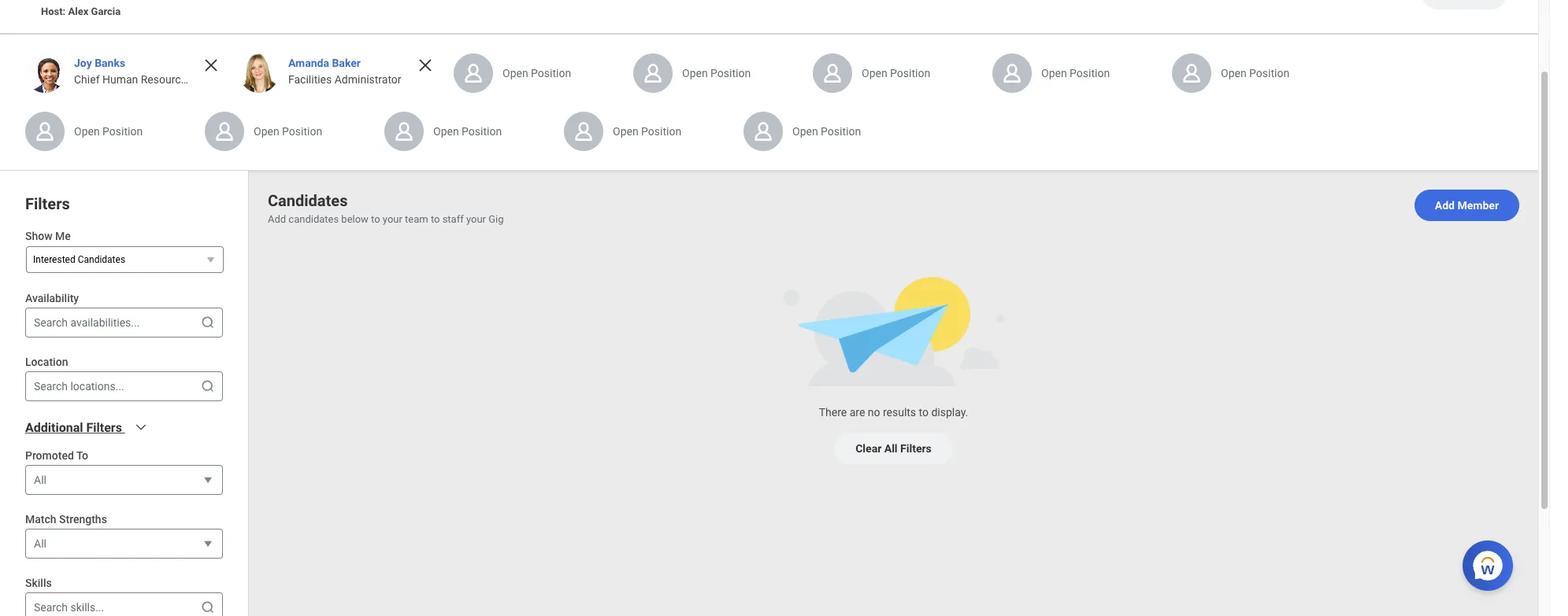 Task type: vqa. For each thing, say whether or not it's contained in the screenshot.
top Search
yes



Task type: locate. For each thing, give the bounding box(es) containing it.
open
[[503, 67, 528, 80], [682, 67, 708, 80], [862, 67, 887, 80], [1041, 67, 1067, 80], [1221, 67, 1247, 80], [74, 125, 100, 138], [254, 125, 279, 138], [433, 125, 459, 138], [613, 125, 639, 138], [792, 125, 818, 138]]

promoted to
[[25, 450, 88, 462]]

0 horizontal spatial candidates
[[78, 254, 125, 265]]

1 vertical spatial search image
[[200, 600, 216, 616]]

candidates inside "dropdown button"
[[78, 254, 125, 265]]

your left team
[[383, 213, 402, 225]]

availability
[[25, 292, 79, 305]]

2 horizontal spatial to
[[919, 406, 929, 419]]

amanda baker button
[[288, 56, 361, 69]]

match
[[25, 514, 56, 526]]

add left member
[[1435, 199, 1455, 212]]

availabilities...
[[70, 317, 140, 329]]

1 search from the top
[[34, 317, 68, 329]]

candidates
[[268, 191, 348, 210], [78, 254, 125, 265]]

1 horizontal spatial filters
[[86, 421, 122, 436]]

0 vertical spatial candidates
[[268, 191, 348, 210]]

your
[[383, 213, 402, 225], [466, 213, 486, 225]]

to right results
[[919, 406, 929, 419]]

team
[[405, 213, 428, 225]]

1 horizontal spatial add
[[1435, 199, 1455, 212]]

search down skills
[[34, 602, 68, 614]]

1 search image from the top
[[200, 315, 216, 331]]

None text field
[[34, 315, 37, 331], [34, 379, 37, 395], [34, 315, 37, 331], [34, 379, 37, 395]]

all right clear
[[884, 443, 898, 455]]

0 vertical spatial all
[[884, 443, 898, 455]]

1 vertical spatial caret down image
[[200, 536, 216, 552]]

filters up 'to'
[[86, 421, 122, 436]]

candidates inside candidates add candidates below to your team to staff your gig
[[268, 191, 348, 210]]

add left candidates
[[268, 213, 286, 225]]

gig
[[489, 213, 504, 225]]

alex
[[68, 6, 89, 17]]

search image
[[200, 379, 216, 395]]

search image for search availabilities...
[[200, 315, 216, 331]]

joy
[[74, 56, 92, 69]]

1 vertical spatial search
[[34, 381, 68, 393]]

all
[[884, 443, 898, 455], [34, 474, 46, 487], [34, 538, 46, 551]]

filters inside button
[[900, 443, 932, 455]]

0 vertical spatial search
[[34, 317, 68, 329]]

0 horizontal spatial to
[[371, 213, 380, 225]]

1 horizontal spatial your
[[466, 213, 486, 225]]

2 horizontal spatial filters
[[900, 443, 932, 455]]

1 your from the left
[[383, 213, 402, 225]]

search image
[[200, 315, 216, 331], [200, 600, 216, 616]]

search locations...
[[34, 381, 124, 393]]

garcia
[[91, 6, 121, 17]]

filters down results
[[900, 443, 932, 455]]

joy banks button
[[74, 56, 125, 69]]

search for search skills...
[[34, 602, 68, 614]]

all down the match
[[34, 538, 46, 551]]

location
[[25, 356, 68, 369]]

x image
[[202, 56, 221, 75]]

0 horizontal spatial add
[[268, 213, 286, 225]]

2 vertical spatial search
[[34, 602, 68, 614]]

to
[[371, 213, 380, 225], [431, 213, 440, 225], [919, 406, 929, 419]]

search
[[34, 317, 68, 329], [34, 381, 68, 393], [34, 602, 68, 614]]

joy banks chief human resources officer
[[74, 56, 228, 85]]

search down location
[[34, 381, 68, 393]]

baker
[[332, 56, 361, 69]]

search availabilities...
[[34, 317, 140, 329]]

search down availability
[[34, 317, 68, 329]]

locations...
[[70, 381, 124, 393]]

to left staff
[[431, 213, 440, 225]]

no
[[868, 406, 880, 419]]

position
[[531, 67, 571, 80], [711, 67, 751, 80], [890, 67, 930, 80], [1070, 67, 1110, 80], [1249, 67, 1290, 80], [102, 125, 143, 138], [282, 125, 322, 138], [462, 125, 502, 138], [641, 125, 681, 138], [821, 125, 861, 138]]

2 caret down image from the top
[[200, 536, 216, 552]]

0 vertical spatial add
[[1435, 199, 1455, 212]]

caret down image
[[200, 473, 216, 488], [200, 536, 216, 552]]

1 horizontal spatial candidates
[[268, 191, 348, 210]]

add
[[1435, 199, 1455, 212], [268, 213, 286, 225]]

all down promoted
[[34, 474, 46, 487]]

1 vertical spatial candidates
[[78, 254, 125, 265]]

1 vertical spatial add
[[268, 213, 286, 225]]

staff
[[442, 213, 464, 225]]

3 search from the top
[[34, 602, 68, 614]]

interested candidates button
[[26, 247, 224, 273]]

all for match strengths
[[34, 538, 46, 551]]

your left the gig
[[466, 213, 486, 225]]

search for search locations...
[[34, 381, 68, 393]]

0 vertical spatial caret down image
[[200, 473, 216, 488]]

member
[[1458, 199, 1499, 212]]

add member button
[[1415, 190, 1520, 221]]

1 vertical spatial filters
[[86, 421, 122, 436]]

candidates add candidates below to your team to staff your gig
[[268, 191, 504, 225]]

Skills text field
[[34, 600, 37, 616]]

are
[[850, 406, 865, 419]]

add inside button
[[1435, 199, 1455, 212]]

candidates up candidates
[[268, 191, 348, 210]]

0 vertical spatial filters
[[25, 195, 70, 213]]

filters up show me
[[25, 195, 70, 213]]

1 vertical spatial all
[[34, 474, 46, 487]]

search for search availabilities...
[[34, 317, 68, 329]]

2 search image from the top
[[200, 600, 216, 616]]

to right below
[[371, 213, 380, 225]]

facilities
[[288, 73, 332, 85]]

administrator
[[335, 73, 401, 85]]

additional filters
[[25, 421, 125, 436]]

skills...
[[70, 602, 104, 614]]

2 search from the top
[[34, 381, 68, 393]]

banks
[[95, 56, 125, 69]]

filters inside button
[[86, 421, 122, 436]]

additional
[[25, 421, 83, 436]]

0 vertical spatial search image
[[200, 315, 216, 331]]

all inside button
[[884, 443, 898, 455]]

caret down image for promoted to
[[200, 473, 216, 488]]

1 caret down image from the top
[[200, 473, 216, 488]]

0 horizontal spatial your
[[383, 213, 402, 225]]

open position
[[503, 67, 571, 80], [682, 67, 751, 80], [862, 67, 930, 80], [1041, 67, 1110, 80], [1221, 67, 1290, 80], [74, 125, 143, 138], [254, 125, 322, 138], [433, 125, 502, 138], [613, 125, 681, 138], [792, 125, 861, 138]]

candidates right interested at the top
[[78, 254, 125, 265]]

amanda baker facilities administrator image
[[239, 54, 279, 93]]

filters
[[25, 195, 70, 213], [86, 421, 122, 436], [900, 443, 932, 455]]

chevron down image
[[135, 421, 147, 434]]

2 vertical spatial all
[[34, 538, 46, 551]]

resources
[[141, 73, 192, 85]]

host: alex garcia
[[41, 6, 121, 17]]

2 vertical spatial filters
[[900, 443, 932, 455]]



Task type: describe. For each thing, give the bounding box(es) containing it.
candidates
[[289, 213, 339, 225]]

0 horizontal spatial filters
[[25, 195, 70, 213]]

there
[[819, 406, 847, 419]]

caret down image for match strengths
[[200, 536, 216, 552]]

to
[[76, 450, 88, 462]]

to for candidates
[[371, 213, 380, 225]]

1 horizontal spatial to
[[431, 213, 440, 225]]

human
[[102, 73, 138, 85]]

host:
[[41, 6, 66, 17]]

clear all filters button
[[835, 433, 952, 465]]

x image
[[416, 56, 435, 75]]

skills
[[25, 577, 52, 590]]

promoted
[[25, 450, 74, 462]]

amanda baker facilities administrator
[[288, 56, 401, 85]]

amanda
[[288, 56, 329, 69]]

show
[[25, 230, 52, 243]]

me
[[55, 230, 71, 243]]

match strengths
[[25, 514, 107, 526]]

chief
[[74, 73, 100, 85]]

below
[[341, 213, 369, 225]]

show me
[[25, 230, 71, 243]]

display.
[[931, 406, 968, 419]]

interested
[[33, 254, 75, 265]]

results
[[883, 406, 916, 419]]

to for there
[[919, 406, 929, 419]]

search image for search skills...
[[200, 600, 216, 616]]

clear
[[856, 443, 882, 455]]

all for promoted to
[[34, 474, 46, 487]]

joy banks chief human resources officer image
[[25, 54, 65, 93]]

add member
[[1435, 199, 1499, 212]]

officer
[[195, 73, 228, 85]]

2 your from the left
[[466, 213, 486, 225]]

add inside candidates add candidates below to your team to staff your gig
[[268, 213, 286, 225]]

s image
[[1480, 0, 1493, 3]]

clear all filters
[[856, 443, 932, 455]]

interested candidates
[[33, 254, 125, 265]]

search skills...
[[34, 602, 104, 614]]

strengths
[[59, 514, 107, 526]]

additional filters button
[[25, 421, 223, 450]]

there are no results to display.
[[819, 406, 968, 419]]



